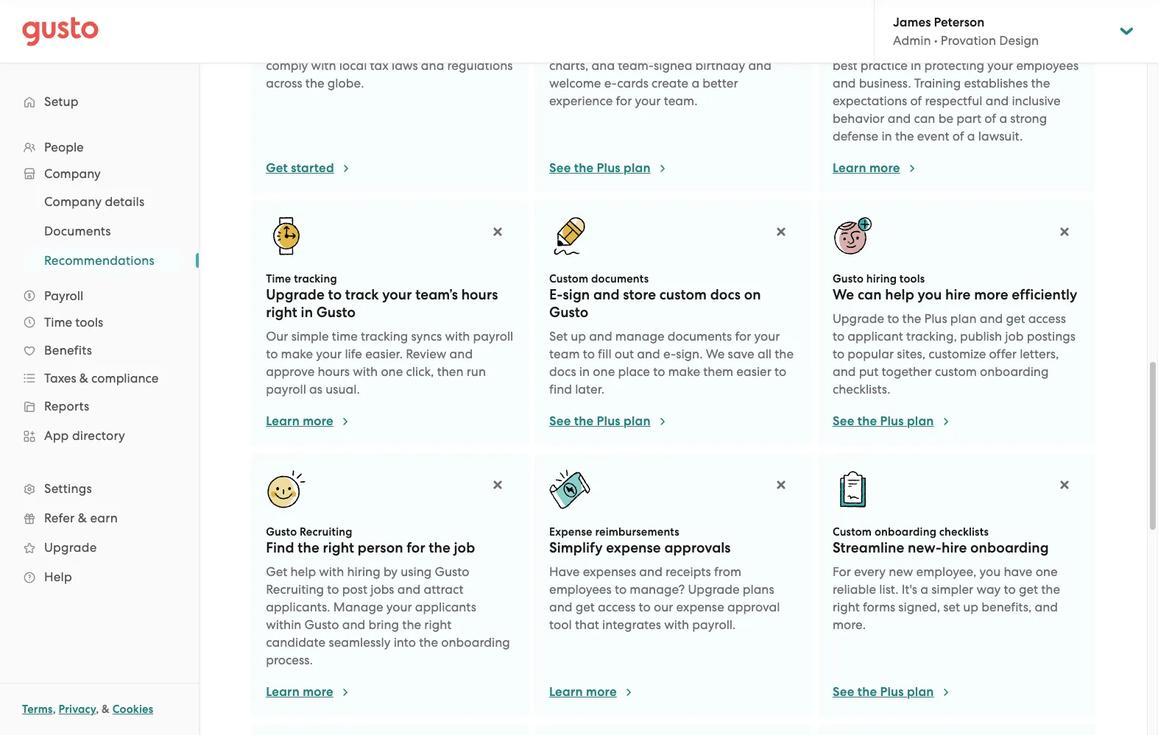 Task type: vqa. For each thing, say whether or not it's contained in the screenshot.
Check in the top right of the page
no



Task type: describe. For each thing, give the bounding box(es) containing it.
can inside anti-harassment training is considered a best practice in protecting your employees and business. training establishes the expectations of respectful and inclusive behavior and can be part of a strong defense in the event of a lawsuit.
[[914, 111, 936, 126]]

in inside set up and manage documents for your team to fill out and e-sign. we save all the docs in one place to make them easier to find later.
[[580, 365, 590, 379]]

behavior
[[833, 111, 885, 126]]

started
[[291, 161, 334, 176]]

you inside gusto hiring tools we can help you hire more efficiently
[[918, 287, 942, 303]]

attract
[[424, 583, 464, 597]]

terms
[[22, 703, 53, 717]]

people
[[44, 140, 84, 155]]

tracking inside "our simple time tracking syncs with payroll to make your life easier. review and approve hours with one click, then run payroll as usual."
[[361, 329, 408, 344]]

time for time tools
[[44, 315, 72, 330]]

custom inside custom documents e-sign and store custom docs on gusto
[[660, 287, 707, 303]]

a down part
[[968, 129, 976, 144]]

by
[[384, 565, 398, 580]]

employees inside anti-harassment training is considered a best practice in protecting your employees and business. training establishes the expectations of respectful and inclusive behavior and can be part of a strong defense in the event of a lawsuit.
[[1017, 58, 1079, 73]]

checklists.
[[833, 382, 891, 397]]

learn more for simplify expense approvals
[[549, 685, 617, 700]]

recruiting inside get help with hiring by using gusto recruiting to post jobs and attract applicants. manage your applicants within gusto and bring the right candidate seamlessly into the onboarding process.
[[266, 583, 324, 597]]

we inside gusto hiring tools we can help you hire more efficiently
[[833, 287, 855, 303]]

tool
[[549, 618, 572, 633]]

laws
[[392, 58, 418, 73]]

using
[[401, 565, 432, 580]]

cards
[[617, 76, 649, 91]]

features like employee directory, org charts, and team-signed birthday and welcome e-cards create a better experience for your team.
[[549, 41, 772, 108]]

company for company
[[44, 166, 101, 181]]

setup
[[44, 94, 79, 109]]

terms , privacy , & cookies
[[22, 703, 153, 717]]

benefits,
[[982, 600, 1032, 615]]

help inside gusto hiring tools we can help you hire more efficiently
[[885, 287, 915, 303]]

0 vertical spatial of
[[911, 94, 922, 108]]

see the plus plan link for streamline
[[833, 684, 952, 702]]

to left our
[[639, 600, 651, 615]]

for inside features like employee directory, org charts, and team-signed birthday and welcome e-cards create a better experience for your team.
[[616, 94, 632, 108]]

setup link
[[15, 88, 184, 115]]

with right syncs
[[445, 329, 470, 344]]

for inside gusto recruiting find the right person for the job
[[407, 540, 426, 557]]

the down experience
[[574, 161, 594, 176]]

plus inside the upgrade to the plus plan and get access to applicant tracking, publish job postings to popular sites, customize offer letters, and put together custom onboarding checklists.
[[925, 312, 948, 326]]

custom inside the upgrade to the plus plan and get access to applicant tracking, publish job postings to popular sites, customize offer letters, and put together custom onboarding checklists.
[[935, 365, 977, 379]]

the inside growing internationally? gusto helps you comply with local tax laws and regulations across the globe.
[[306, 76, 325, 91]]

the left 'event'
[[896, 129, 915, 144]]

2 vertical spatial &
[[102, 703, 110, 717]]

hours inside "our simple time tracking syncs with payroll to make your life easier. review and approve hours with one click, then run payroll as usual."
[[318, 365, 350, 379]]

learn more link for upgrade to track your team's hours right in gusto
[[266, 413, 351, 431]]

find
[[266, 540, 294, 557]]

applicant
[[848, 329, 904, 344]]

company details link
[[27, 189, 184, 215]]

later.
[[575, 382, 605, 397]]

get help with hiring by using gusto recruiting to post jobs and attract applicants. manage your applicants within gusto and bring the right candidate seamlessly into the onboarding process.
[[266, 565, 510, 668]]

jobs
[[371, 583, 394, 597]]

docs inside custom documents e-sign and store custom docs on gusto
[[711, 287, 741, 303]]

the up into
[[402, 618, 421, 633]]

and inside growing internationally? gusto helps you comply with local tax laws and regulations across the globe.
[[421, 58, 444, 73]]

reports
[[44, 399, 89, 414]]

respectful
[[925, 94, 983, 108]]

within
[[266, 618, 302, 633]]

upgrade link
[[15, 535, 184, 561]]

your inside set up and manage documents for your team to fill out and e-sign. we save all the docs in one place to make them easier to find later.
[[755, 329, 780, 344]]

for inside set up and manage documents for your team to fill out and e-sign. we save all the docs in one place to make them easier to find later.
[[735, 329, 752, 344]]

place
[[618, 365, 650, 379]]

app directory
[[44, 429, 125, 443]]

gusto up attract
[[435, 565, 470, 580]]

the up using
[[429, 540, 451, 557]]

put
[[859, 365, 879, 379]]

a up lawsuit.
[[1000, 111, 1008, 126]]

settings
[[44, 482, 92, 496]]

upgrade inside the upgrade to the plus plan and get access to applicant tracking, publish job postings to popular sites, customize offer letters, and put together custom onboarding checklists.
[[833, 312, 885, 326]]

your inside features like employee directory, org charts, and team-signed birthday and welcome e-cards create a better experience for your team.
[[635, 94, 661, 108]]

you for helps
[[485, 41, 507, 55]]

plan for sign
[[624, 414, 651, 429]]

1 horizontal spatial of
[[953, 129, 965, 144]]

more inside gusto hiring tools we can help you hire more efficiently
[[975, 287, 1009, 303]]

with inside growing internationally? gusto helps you comply with local tax laws and regulations across the globe.
[[311, 58, 336, 73]]

more for upgrade to track your team's hours right in gusto
[[303, 414, 334, 429]]

part
[[957, 111, 982, 126]]

learn more down defense
[[833, 161, 901, 176]]

see for sign
[[549, 414, 571, 429]]

to inside "our simple time tracking syncs with payroll to make your life easier. review and approve hours with one click, then run payroll as usual."
[[266, 347, 278, 362]]

get for get started
[[266, 161, 288, 176]]

hire inside custom onboarding checklists streamline new-hire onboarding
[[942, 540, 967, 557]]

& for earn
[[78, 511, 87, 526]]

plus for sign
[[597, 414, 621, 429]]

recruiting inside gusto recruiting find the right person for the job
[[300, 526, 353, 539]]

0 horizontal spatial payroll
[[266, 382, 306, 397]]

onboarding inside get help with hiring by using gusto recruiting to post jobs and attract applicants. manage your applicants within gusto and bring the right candidate seamlessly into the onboarding process.
[[441, 636, 510, 650]]

employee
[[625, 41, 682, 55]]

app directory link
[[15, 423, 184, 449]]

directory
[[72, 429, 125, 443]]

new
[[889, 565, 914, 580]]

up inside for every new employee, you have one reliable list. it's a simpler way to get the right forms signed, set up benefits, and more.
[[964, 600, 979, 615]]

receipts
[[666, 565, 711, 580]]

cookies button
[[113, 701, 153, 719]]

bring
[[369, 618, 399, 633]]

set
[[944, 600, 960, 615]]

postings
[[1027, 329, 1076, 344]]

compliance
[[91, 371, 159, 386]]

person
[[358, 540, 403, 557]]

popular
[[848, 347, 894, 362]]

the inside for every new employee, you have one reliable list. it's a simpler way to get the right forms signed, set up benefits, and more.
[[1042, 583, 1061, 597]]

review
[[406, 347, 447, 362]]

the inside the upgrade to the plus plan and get access to applicant tracking, publish job postings to popular sites, customize offer letters, and put together custom onboarding checklists.
[[903, 312, 922, 326]]

way
[[977, 583, 1001, 597]]

with inside have expenses and receipts from employees to manage? upgrade plans and get access to our expense approval tool that integrates with payroll.
[[664, 618, 689, 633]]

onboarding up new-
[[875, 526, 937, 539]]

reports link
[[15, 393, 184, 420]]

plan for streamline
[[907, 685, 934, 700]]

a inside for every new employee, you have one reliable list. it's a simpler way to get the right forms signed, set up benefits, and more.
[[921, 583, 929, 597]]

privacy
[[59, 703, 96, 717]]

across
[[266, 76, 302, 91]]

simpler
[[932, 583, 974, 597]]

time for time tracking upgrade to track your team's hours right in gusto
[[266, 273, 291, 286]]

and inside "our simple time tracking syncs with payroll to make your life easier. review and approve hours with one click, then run payroll as usual."
[[450, 347, 473, 362]]

the up "inclusive"
[[1031, 76, 1050, 91]]

help inside get help with hiring by using gusto recruiting to post jobs and attract applicants. manage your applicants within gusto and bring the right candidate seamlessly into the onboarding process.
[[291, 565, 316, 580]]

provation
[[941, 33, 997, 48]]

best
[[833, 58, 858, 73]]

team.
[[664, 94, 698, 108]]

time tracking upgrade to track your team's hours right in gusto
[[266, 273, 498, 321]]

right inside gusto recruiting find the right person for the job
[[323, 540, 354, 557]]

the right find
[[298, 540, 320, 557]]

have
[[549, 565, 580, 580]]

taxes & compliance button
[[15, 365, 184, 392]]

expense reimbursements simplify expense approvals
[[549, 526, 731, 557]]

access inside have expenses and receipts from employees to manage? upgrade plans and get access to our expense approval tool that integrates with payroll.
[[598, 600, 636, 615]]

hiring inside get help with hiring by using gusto recruiting to post jobs and attract applicants. manage your applicants within gusto and bring the right candidate seamlessly into the onboarding process.
[[347, 565, 381, 580]]

the down checklists. on the right bottom of page
[[858, 414, 877, 429]]

growing internationally? gusto helps you comply with local tax laws and regulations across the globe.
[[266, 41, 513, 91]]

the right into
[[419, 636, 438, 650]]

to right place
[[653, 365, 665, 379]]

upgrade to the plus plan and get access to applicant tracking, publish job postings to popular sites, customize offer letters, and put together custom onboarding checklists.
[[833, 312, 1076, 397]]

regulations
[[447, 58, 513, 73]]

gusto inside custom documents e-sign and store custom docs on gusto
[[549, 304, 589, 321]]

custom for sign
[[549, 273, 589, 286]]

gusto navigation element
[[0, 63, 199, 616]]

right inside time tracking upgrade to track your team's hours right in gusto
[[266, 304, 298, 321]]

gusto down applicants.
[[305, 618, 339, 633]]

custom onboarding checklists streamline new-hire onboarding
[[833, 526, 1049, 557]]

considered
[[993, 41, 1057, 55]]

be
[[939, 111, 954, 126]]

new-
[[908, 540, 942, 557]]

tracking,
[[907, 329, 957, 344]]

internationally?
[[319, 41, 411, 55]]

team-
[[618, 58, 654, 73]]

your inside "our simple time tracking syncs with payroll to make your life easier. review and approve hours with one click, then run payroll as usual."
[[316, 347, 342, 362]]

one inside "our simple time tracking syncs with payroll to make your life easier. review and approve hours with one click, then run payroll as usual."
[[381, 365, 403, 379]]

establishes
[[964, 76, 1028, 91]]

inclusive
[[1012, 94, 1061, 108]]

hiring inside gusto hiring tools we can help you hire more efficiently
[[867, 273, 897, 286]]

growing
[[266, 41, 316, 55]]

details
[[105, 194, 145, 209]]

gusto inside gusto recruiting find the right person for the job
[[266, 526, 297, 539]]

offer
[[990, 347, 1017, 362]]

learn more link down defense
[[833, 160, 918, 178]]

onboarding inside the upgrade to the plus plan and get access to applicant tracking, publish job postings to popular sites, customize offer letters, and put together custom onboarding checklists.
[[980, 365, 1049, 379]]

manage
[[616, 329, 665, 344]]

learn more for find the right person for the job
[[266, 685, 334, 700]]

directory,
[[685, 41, 739, 55]]

store
[[623, 287, 656, 303]]

get for get help with hiring by using gusto recruiting to post jobs and attract applicants. manage your applicants within gusto and bring the right candidate seamlessly into the onboarding process.
[[266, 565, 287, 580]]

home image
[[22, 17, 99, 46]]

payroll button
[[15, 283, 184, 309]]

up inside set up and manage documents for your team to fill out and e-sign. we save all the docs in one place to make them easier to find later.
[[571, 329, 586, 344]]

company for company details
[[44, 194, 102, 209]]

company button
[[15, 161, 184, 187]]

a right the considered
[[1060, 41, 1068, 55]]

learn more for upgrade to track your team's hours right in gusto
[[266, 414, 334, 429]]

the inside set up and manage documents for your team to fill out and e-sign. we save all the docs in one place to make them easier to find later.
[[775, 347, 794, 362]]

see down experience
[[549, 161, 571, 176]]

syncs
[[411, 329, 442, 344]]

help
[[44, 570, 72, 585]]

see for streamline
[[833, 685, 855, 700]]

documents inside set up and manage documents for your team to fill out and e-sign. we save all the docs in one place to make them easier to find later.
[[668, 329, 732, 344]]

more for find the right person for the job
[[303, 685, 334, 700]]

documents link
[[27, 218, 184, 245]]

the down "more."
[[858, 685, 877, 700]]

get started link
[[266, 160, 352, 178]]

documents
[[44, 224, 111, 239]]



Task type: locate. For each thing, give the bounding box(es) containing it.
learn more link down the as
[[266, 413, 351, 431]]

gusto hiring tools we can help you hire more efficiently
[[833, 273, 1078, 303]]

one right 'have'
[[1036, 565, 1058, 580]]

tracking inside time tracking upgrade to track your team's hours right in gusto
[[294, 273, 337, 286]]

one inside for every new employee, you have one reliable list. it's a simpler way to get the right forms signed, set up benefits, and more.
[[1036, 565, 1058, 580]]

you inside for every new employee, you have one reliable list. it's a simpler way to get the right forms signed, set up benefits, and more.
[[980, 565, 1001, 580]]

access up "integrates"
[[598, 600, 636, 615]]

expense down reimbursements
[[606, 540, 661, 557]]

1 horizontal spatial custom
[[935, 365, 977, 379]]

learn down process.
[[266, 685, 300, 700]]

publish
[[960, 329, 1002, 344]]

upgrade up simple
[[266, 287, 325, 303]]

can inside gusto hiring tools we can help you hire more efficiently
[[858, 287, 882, 303]]

1 horizontal spatial job
[[1006, 329, 1024, 344]]

as
[[309, 382, 323, 397]]

right inside for every new employee, you have one reliable list. it's a simpler way to get the right forms signed, set up benefits, and more.
[[833, 600, 860, 615]]

0 horizontal spatial documents
[[591, 273, 649, 286]]

expense inside have expenses and receipts from employees to manage? upgrade plans and get access to our expense approval tool that integrates with payroll.
[[677, 600, 725, 615]]

0 horizontal spatial employees
[[549, 583, 612, 597]]

& right the 'taxes'
[[79, 371, 88, 386]]

1 list from the top
[[0, 134, 199, 592]]

0 vertical spatial get
[[1006, 312, 1026, 326]]

get inside the upgrade to the plus plan and get access to applicant tracking, publish job postings to popular sites, customize offer letters, and put together custom onboarding checklists.
[[1006, 312, 1026, 326]]

1 vertical spatial e-
[[664, 347, 676, 362]]

0 horizontal spatial up
[[571, 329, 586, 344]]

to left popular
[[833, 347, 845, 362]]

usual.
[[326, 382, 360, 397]]

all
[[758, 347, 772, 362]]

into
[[394, 636, 416, 650]]

0 horizontal spatial you
[[485, 41, 507, 55]]

learn more
[[833, 161, 901, 176], [266, 414, 334, 429], [266, 685, 334, 700], [549, 685, 617, 700]]

1 vertical spatial docs
[[549, 365, 576, 379]]

hours inside time tracking upgrade to track your team's hours right in gusto
[[462, 287, 498, 303]]

&
[[79, 371, 88, 386], [78, 511, 87, 526], [102, 703, 110, 717]]

your up establishes
[[988, 58, 1014, 73]]

see the plus plan link for sign
[[549, 413, 669, 431]]

benefits
[[44, 343, 92, 358]]

plus for we
[[880, 414, 904, 429]]

1 vertical spatial tools
[[75, 315, 103, 330]]

cookies
[[113, 703, 153, 717]]

with down life at the left top
[[353, 365, 378, 379]]

custom inside custom documents e-sign and store custom docs on gusto
[[549, 273, 589, 286]]

1 vertical spatial custom
[[935, 365, 977, 379]]

for
[[833, 565, 851, 580]]

tools
[[900, 273, 925, 286], [75, 315, 103, 330]]

we inside set up and manage documents for your team to fill out and e-sign. we save all the docs in one place to make them easier to find later.
[[706, 347, 725, 362]]

streamline
[[833, 540, 905, 557]]

benefits link
[[15, 337, 184, 364]]

0 vertical spatial docs
[[711, 287, 741, 303]]

0 horizontal spatial time
[[44, 315, 72, 330]]

peterson
[[934, 15, 985, 30]]

1 horizontal spatial time
[[266, 273, 291, 286]]

1 horizontal spatial for
[[616, 94, 632, 108]]

company up documents
[[44, 194, 102, 209]]

more for simplify expense approvals
[[586, 685, 617, 700]]

custom documents e-sign and store custom docs on gusto
[[549, 273, 761, 321]]

see the plus plan for sign
[[549, 414, 651, 429]]

see down checklists. on the right bottom of page
[[833, 414, 855, 429]]

to up the benefits,
[[1004, 583, 1016, 597]]

0 vertical spatial employees
[[1017, 58, 1079, 73]]

learn more link for find the right person for the job
[[266, 684, 351, 702]]

fill
[[598, 347, 612, 362]]

run
[[467, 365, 486, 379]]

learn for find the right person for the job
[[266, 685, 300, 700]]

e- for cards
[[604, 76, 617, 91]]

to right easier
[[775, 365, 787, 379]]

custom inside custom onboarding checklists streamline new-hire onboarding
[[833, 526, 872, 539]]

1 vertical spatial hiring
[[347, 565, 381, 580]]

1 horizontal spatial tools
[[900, 273, 925, 286]]

0 vertical spatial make
[[281, 347, 313, 362]]

reimbursements
[[595, 526, 680, 539]]

the right way
[[1042, 583, 1061, 597]]

0 horizontal spatial access
[[598, 600, 636, 615]]

seamlessly
[[329, 636, 391, 650]]

gusto up 'laws'
[[414, 41, 448, 55]]

hours up "usual."
[[318, 365, 350, 379]]

more down the as
[[303, 414, 334, 429]]

2 horizontal spatial of
[[985, 111, 997, 126]]

0 horizontal spatial docs
[[549, 365, 576, 379]]

0 vertical spatial tracking
[[294, 273, 337, 286]]

,
[[53, 703, 56, 717], [96, 703, 99, 717]]

help link
[[15, 564, 184, 591]]

for up using
[[407, 540, 426, 557]]

in up later.
[[580, 365, 590, 379]]

gusto up find
[[266, 526, 297, 539]]

payroll up run
[[473, 329, 514, 344]]

tracking up simple
[[294, 273, 337, 286]]

your inside anti-harassment training is considered a best practice in protecting your employees and business. training establishes the expectations of respectful and inclusive behavior and can be part of a strong defense in the event of a lawsuit.
[[988, 58, 1014, 73]]

employees inside have expenses and receipts from employees to manage? upgrade plans and get access to our expense approval tool that integrates with payroll.
[[549, 583, 612, 597]]

2 , from the left
[[96, 703, 99, 717]]

1 horizontal spatial access
[[1029, 312, 1066, 326]]

gusto down the sign
[[549, 304, 589, 321]]

you up regulations
[[485, 41, 507, 55]]

expense up payroll.
[[677, 600, 725, 615]]

get up the offer
[[1006, 312, 1026, 326]]

save
[[728, 347, 755, 362]]

access inside the upgrade to the plus plan and get access to applicant tracking, publish job postings to popular sites, customize offer letters, and put together custom onboarding checklists.
[[1029, 312, 1066, 326]]

manage
[[334, 600, 383, 615]]

gusto inside time tracking upgrade to track your team's hours right in gusto
[[316, 304, 356, 321]]

integrates
[[603, 618, 661, 633]]

to left post on the left
[[327, 583, 339, 597]]

have expenses and receipts from employees to manage? upgrade plans and get access to our expense approval tool that integrates with payroll.
[[549, 565, 780, 633]]

comply
[[266, 58, 308, 73]]

your inside get help with hiring by using gusto recruiting to post jobs and attract applicants. manage your applicants within gusto and bring the right candidate seamlessly into the onboarding process.
[[386, 600, 412, 615]]

0 vertical spatial we
[[833, 287, 855, 303]]

more down defense
[[870, 161, 901, 176]]

upgrade inside gusto navigation element
[[44, 541, 97, 555]]

signed,
[[899, 600, 941, 615]]

2 get from the top
[[266, 565, 287, 580]]

1 vertical spatial company
[[44, 194, 102, 209]]

applicants.
[[266, 600, 330, 615]]

list containing company details
[[0, 187, 199, 275]]

1 horizontal spatial expense
[[677, 600, 725, 615]]

a inside features like employee directory, org charts, and team-signed birthday and welcome e-cards create a better experience for your team.
[[692, 76, 700, 91]]

1 vertical spatial access
[[598, 600, 636, 615]]

job up the offer
[[1006, 329, 1024, 344]]

get
[[1006, 312, 1026, 326], [1019, 583, 1039, 597], [576, 600, 595, 615]]

right down the applicants
[[424, 618, 452, 633]]

james
[[893, 15, 931, 30]]

list.
[[880, 583, 899, 597]]

list containing people
[[0, 134, 199, 592]]

to down expenses at the right bottom
[[615, 583, 627, 597]]

see the plus plan link for we
[[833, 413, 952, 431]]

0 vertical spatial you
[[485, 41, 507, 55]]

1 horizontal spatial employees
[[1017, 58, 1079, 73]]

the up tracking,
[[903, 312, 922, 326]]

see for we
[[833, 414, 855, 429]]

expense
[[549, 526, 593, 539]]

e- up experience
[[604, 76, 617, 91]]

company inside dropdown button
[[44, 166, 101, 181]]

more up publish
[[975, 287, 1009, 303]]

0 vertical spatial hours
[[462, 287, 498, 303]]

to inside get help with hiring by using gusto recruiting to post jobs and attract applicants. manage your applicants within gusto and bring the right candidate seamlessly into the onboarding process.
[[327, 583, 339, 597]]

1 horizontal spatial documents
[[668, 329, 732, 344]]

hiring up post on the left
[[347, 565, 381, 580]]

& inside dropdown button
[[79, 371, 88, 386]]

get inside have expenses and receipts from employees to manage? upgrade plans and get access to our expense approval tool that integrates with payroll.
[[576, 600, 595, 615]]

0 horizontal spatial can
[[858, 287, 882, 303]]

can up 'event'
[[914, 111, 936, 126]]

1 vertical spatial recruiting
[[266, 583, 324, 597]]

is
[[982, 41, 990, 55]]

you inside growing internationally? gusto helps you comply with local tax laws and regulations across the globe.
[[485, 41, 507, 55]]

1 horizontal spatial can
[[914, 111, 936, 126]]

1 horizontal spatial help
[[885, 287, 915, 303]]

and inside for every new employee, you have one reliable list. it's a simpler way to get the right forms signed, set up benefits, and more.
[[1035, 600, 1058, 615]]

2 horizontal spatial for
[[735, 329, 752, 344]]

learn more link for simplify expense approvals
[[549, 684, 635, 702]]

e- down manage
[[664, 347, 676, 362]]

0 vertical spatial custom
[[549, 273, 589, 286]]

expectations
[[833, 94, 908, 108]]

with up globe.
[[311, 58, 336, 73]]

0 horizontal spatial help
[[291, 565, 316, 580]]

custom
[[549, 273, 589, 286], [833, 526, 872, 539]]

0 horizontal spatial one
[[381, 365, 403, 379]]

for up save
[[735, 329, 752, 344]]

right inside get help with hiring by using gusto recruiting to post jobs and attract applicants. manage your applicants within gusto and bring the right candidate seamlessly into the onboarding process.
[[424, 618, 452, 633]]

1 vertical spatial employees
[[549, 583, 612, 597]]

docs inside set up and manage documents for your team to fill out and e-sign. we save all the docs in one place to make them easier to find later.
[[549, 365, 576, 379]]

see the plus plan for streamline
[[833, 685, 934, 700]]

list
[[0, 134, 199, 592], [0, 187, 199, 275]]

time inside time tracking upgrade to track your team's hours right in gusto
[[266, 273, 291, 286]]

set up and manage documents for your team to fill out and e-sign. we save all the docs in one place to make them easier to find later.
[[549, 329, 794, 397]]

0 vertical spatial payroll
[[473, 329, 514, 344]]

2 company from the top
[[44, 194, 102, 209]]

0 horizontal spatial custom
[[549, 273, 589, 286]]

harassment
[[862, 41, 930, 55]]

learn down defense
[[833, 161, 867, 176]]

0 horizontal spatial hours
[[318, 365, 350, 379]]

1 horizontal spatial docs
[[711, 287, 741, 303]]

job
[[1006, 329, 1024, 344], [454, 540, 475, 557]]

e- inside features like employee directory, org charts, and team-signed birthday and welcome e-cards create a better experience for your team.
[[604, 76, 617, 91]]

1 vertical spatial can
[[858, 287, 882, 303]]

of up lawsuit.
[[985, 111, 997, 126]]

more down that
[[586, 685, 617, 700]]

1 vertical spatial we
[[706, 347, 725, 362]]

0 vertical spatial custom
[[660, 287, 707, 303]]

anti-
[[833, 41, 862, 55]]

job inside gusto recruiting find the right person for the job
[[454, 540, 475, 557]]

tracking up 'easier.'
[[361, 329, 408, 344]]

0 vertical spatial get
[[266, 161, 288, 176]]

job up attract
[[454, 540, 475, 557]]

from
[[714, 565, 742, 580]]

the down later.
[[574, 414, 594, 429]]

gusto inside growing internationally? gusto helps you comply with local tax laws and regulations across the globe.
[[414, 41, 448, 55]]

1 horizontal spatial ,
[[96, 703, 99, 717]]

upgrade inside time tracking upgrade to track your team's hours right in gusto
[[266, 287, 325, 303]]

1 horizontal spatial hiring
[[867, 273, 897, 286]]

your inside time tracking upgrade to track your team's hours right in gusto
[[382, 287, 412, 303]]

, left the cookies button
[[96, 703, 99, 717]]

1 vertical spatial tracking
[[361, 329, 408, 344]]

documents inside custom documents e-sign and store custom docs on gusto
[[591, 273, 649, 286]]

employees down have
[[549, 583, 612, 597]]

get inside "link"
[[266, 161, 288, 176]]

0 vertical spatial time
[[266, 273, 291, 286]]

1 horizontal spatial up
[[964, 600, 979, 615]]

your right the track
[[382, 287, 412, 303]]

1 horizontal spatial hours
[[462, 287, 498, 303]]

0 vertical spatial hire
[[946, 287, 971, 303]]

0 vertical spatial company
[[44, 166, 101, 181]]

plan
[[624, 161, 651, 176], [951, 312, 977, 326], [624, 414, 651, 429], [907, 414, 934, 429], [907, 685, 934, 700]]

you
[[485, 41, 507, 55], [918, 287, 942, 303], [980, 565, 1001, 580]]

in inside time tracking upgrade to track your team's hours right in gusto
[[301, 304, 313, 321]]

a right it's
[[921, 583, 929, 597]]

make inside set up and manage documents for your team to fill out and e-sign. we save all the docs in one place to make them easier to find later.
[[668, 365, 700, 379]]

approvals
[[665, 540, 731, 557]]

learn for simplify expense approvals
[[549, 685, 583, 700]]

upgrade inside have expenses and receipts from employees to manage? upgrade plans and get access to our expense approval tool that integrates with payroll.
[[688, 583, 740, 597]]

1 vertical spatial hire
[[942, 540, 967, 557]]

james peterson admin • provation design
[[893, 15, 1039, 48]]

1 vertical spatial get
[[266, 565, 287, 580]]

hours right team's
[[462, 287, 498, 303]]

company down people
[[44, 166, 101, 181]]

with inside get help with hiring by using gusto recruiting to post jobs and attract applicants. manage your applicants within gusto and bring the right candidate seamlessly into the onboarding process.
[[319, 565, 344, 580]]

1 horizontal spatial e-
[[664, 347, 676, 362]]

1 vertical spatial expense
[[677, 600, 725, 615]]

refer
[[44, 511, 75, 526]]

1 vertical spatial job
[[454, 540, 475, 557]]

0 horizontal spatial job
[[454, 540, 475, 557]]

of down part
[[953, 129, 965, 144]]

company
[[44, 166, 101, 181], [44, 194, 102, 209]]

custom up the sign
[[549, 273, 589, 286]]

our
[[654, 600, 673, 615]]

better
[[703, 76, 738, 91]]

time tools
[[44, 315, 103, 330]]

gusto up time
[[316, 304, 356, 321]]

checklists
[[940, 526, 989, 539]]

employees
[[1017, 58, 1079, 73], [549, 583, 612, 597]]

help down find
[[291, 565, 316, 580]]

custom for streamline
[[833, 526, 872, 539]]

and inside custom documents e-sign and store custom docs on gusto
[[594, 287, 620, 303]]

one down 'easier.'
[[381, 365, 403, 379]]

get started
[[266, 161, 334, 176]]

app
[[44, 429, 69, 443]]

1 vertical spatial custom
[[833, 526, 872, 539]]

1 vertical spatial get
[[1019, 583, 1039, 597]]

anti-harassment training is considered a best practice in protecting your employees and business. training establishes the expectations of respectful and inclusive behavior and can be part of a strong defense in the event of a lawsuit.
[[833, 41, 1079, 144]]

out
[[615, 347, 634, 362]]

0 vertical spatial up
[[571, 329, 586, 344]]

efficiently
[[1012, 287, 1078, 303]]

one inside set up and manage documents for your team to fill out and e-sign. we save all the docs in one place to make them easier to find later.
[[593, 365, 615, 379]]

approval
[[728, 600, 780, 615]]

1 horizontal spatial you
[[918, 287, 942, 303]]

job inside the upgrade to the plus plan and get access to applicant tracking, publish job postings to popular sites, customize offer letters, and put together custom onboarding checklists.
[[1006, 329, 1024, 344]]

time inside dropdown button
[[44, 315, 72, 330]]

your down cards
[[635, 94, 661, 108]]

0 horizontal spatial ,
[[53, 703, 56, 717]]

make inside "our simple time tracking syncs with payroll to make your life easier. review and approve hours with one click, then run payroll as usual."
[[281, 347, 313, 362]]

onboarding up 'have'
[[971, 540, 1049, 557]]

docs
[[711, 287, 741, 303], [549, 365, 576, 379]]

get
[[266, 161, 288, 176], [266, 565, 287, 580]]

0 vertical spatial &
[[79, 371, 88, 386]]

you up tracking,
[[918, 287, 942, 303]]

you for employee,
[[980, 565, 1001, 580]]

1 vertical spatial of
[[985, 111, 997, 126]]

applicants
[[415, 600, 476, 615]]

get inside get help with hiring by using gusto recruiting to post jobs and attract applicants. manage your applicants within gusto and bring the right candidate seamlessly into the onboarding process.
[[266, 565, 287, 580]]

for down cards
[[616, 94, 632, 108]]

expenses
[[583, 565, 636, 580]]

business.
[[859, 76, 911, 91]]

1 vertical spatial payroll
[[266, 382, 306, 397]]

0 horizontal spatial of
[[911, 94, 922, 108]]

set
[[549, 329, 568, 344]]

0 horizontal spatial custom
[[660, 287, 707, 303]]

taxes
[[44, 371, 76, 386]]

0 horizontal spatial we
[[706, 347, 725, 362]]

2 horizontal spatial one
[[1036, 565, 1058, 580]]

1 horizontal spatial payroll
[[473, 329, 514, 344]]

to up applicant
[[888, 312, 900, 326]]

hiring up applicant
[[867, 273, 897, 286]]

to left applicant
[[833, 329, 845, 344]]

upgrade down from
[[688, 583, 740, 597]]

get inside for every new employee, you have one reliable list. it's a simpler way to get the right forms signed, set up benefits, and more.
[[1019, 583, 1039, 597]]

make down sign.
[[668, 365, 700, 379]]

learn down tool
[[549, 685, 583, 700]]

e- for sign.
[[664, 347, 676, 362]]

1 horizontal spatial one
[[593, 365, 615, 379]]

0 vertical spatial expense
[[606, 540, 661, 557]]

in up simple
[[301, 304, 313, 321]]

0 horizontal spatial make
[[281, 347, 313, 362]]

tools up tracking,
[[900, 273, 925, 286]]

to inside for every new employee, you have one reliable list. it's a simpler way to get the right forms signed, set up benefits, and more.
[[1004, 583, 1016, 597]]

0 vertical spatial can
[[914, 111, 936, 126]]

& for compliance
[[79, 371, 88, 386]]

0 vertical spatial for
[[616, 94, 632, 108]]

1 horizontal spatial custom
[[833, 526, 872, 539]]

for every new employee, you have one reliable list. it's a simpler way to get the right forms signed, set up benefits, and more.
[[833, 565, 1061, 633]]

see down find
[[549, 414, 571, 429]]

1 company from the top
[[44, 166, 101, 181]]

1 horizontal spatial make
[[668, 365, 700, 379]]

in right defense
[[882, 129, 892, 144]]

0 horizontal spatial expense
[[606, 540, 661, 557]]

0 horizontal spatial for
[[407, 540, 426, 557]]

1 get from the top
[[266, 161, 288, 176]]

right left person
[[323, 540, 354, 557]]

with
[[311, 58, 336, 73], [445, 329, 470, 344], [353, 365, 378, 379], [319, 565, 344, 580], [664, 618, 689, 633]]

upgrade down 'refer & earn'
[[44, 541, 97, 555]]

plus
[[597, 161, 621, 176], [925, 312, 948, 326], [597, 414, 621, 429], [880, 414, 904, 429], [880, 685, 904, 700]]

your up all
[[755, 329, 780, 344]]

one
[[381, 365, 403, 379], [593, 365, 615, 379], [1036, 565, 1058, 580]]

tools inside dropdown button
[[75, 315, 103, 330]]

for
[[616, 94, 632, 108], [735, 329, 752, 344], [407, 540, 426, 557]]

to inside time tracking upgrade to track your team's hours right in gusto
[[328, 287, 342, 303]]

1 vertical spatial make
[[668, 365, 700, 379]]

see the plus plan for we
[[833, 414, 934, 429]]

2 horizontal spatial you
[[980, 565, 1001, 580]]

get up that
[[576, 600, 595, 615]]

with up post on the left
[[319, 565, 344, 580]]

gusto inside gusto hiring tools we can help you hire more efficiently
[[833, 273, 864, 286]]

to left fill at top
[[583, 347, 595, 362]]

simple
[[291, 329, 329, 344]]

, left privacy link
[[53, 703, 56, 717]]

1 , from the left
[[53, 703, 56, 717]]

hire inside gusto hiring tools we can help you hire more efficiently
[[946, 287, 971, 303]]

time down payroll
[[44, 315, 72, 330]]

2 list from the top
[[0, 187, 199, 275]]

tools inside gusto hiring tools we can help you hire more efficiently
[[900, 273, 925, 286]]

0 vertical spatial help
[[885, 287, 915, 303]]

0 vertical spatial access
[[1029, 312, 1066, 326]]

1 vertical spatial help
[[291, 565, 316, 580]]

1 vertical spatial hours
[[318, 365, 350, 379]]

0 horizontal spatial e-
[[604, 76, 617, 91]]

docs down team
[[549, 365, 576, 379]]

custom down customize
[[935, 365, 977, 379]]

1 vertical spatial up
[[964, 600, 979, 615]]

1 vertical spatial &
[[78, 511, 87, 526]]

in down admin
[[911, 58, 922, 73]]

e- inside set up and manage documents for your team to fill out and e-sign. we save all the docs in one place to make them easier to find later.
[[664, 347, 676, 362]]

onboarding
[[980, 365, 1049, 379], [875, 526, 937, 539], [971, 540, 1049, 557], [441, 636, 510, 650]]

documents
[[591, 273, 649, 286], [668, 329, 732, 344]]

expense inside expense reimbursements simplify expense approvals
[[606, 540, 661, 557]]

practice
[[861, 58, 908, 73]]

plan inside the upgrade to the plus plan and get access to applicant tracking, publish job postings to popular sites, customize offer letters, and put together custom onboarding checklists.
[[951, 312, 977, 326]]

candidate
[[266, 636, 326, 650]]

gusto up applicant
[[833, 273, 864, 286]]

recruiting up post on the left
[[300, 526, 353, 539]]

plus for streamline
[[880, 685, 904, 700]]

together
[[882, 365, 932, 379]]

plan for we
[[907, 414, 934, 429]]

more down process.
[[303, 685, 334, 700]]

can up applicant
[[858, 287, 882, 303]]

1 horizontal spatial tracking
[[361, 329, 408, 344]]

with down our
[[664, 618, 689, 633]]

1 horizontal spatial we
[[833, 287, 855, 303]]

docs left on
[[711, 287, 741, 303]]

hours
[[462, 287, 498, 303], [318, 365, 350, 379]]

0 vertical spatial job
[[1006, 329, 1024, 344]]

it's
[[902, 583, 918, 597]]

learn for upgrade to track your team's hours right in gusto
[[266, 414, 300, 429]]



